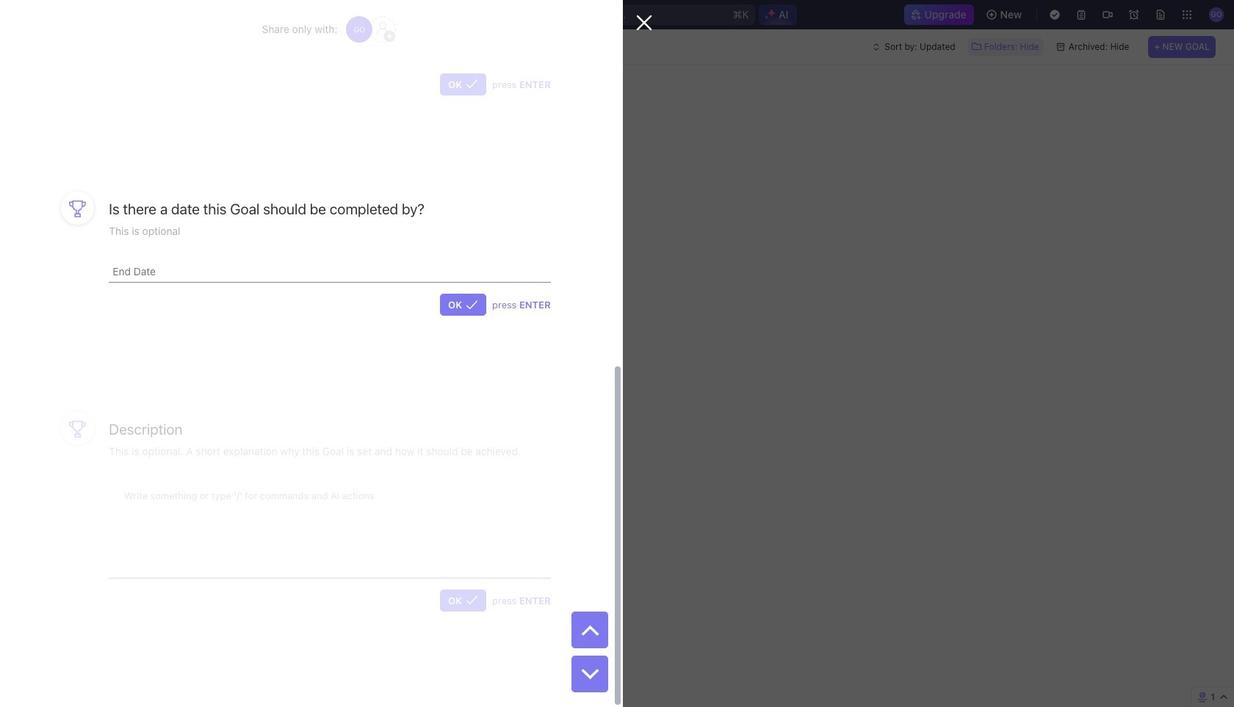 Task type: vqa. For each thing, say whether or not it's contained in the screenshot.
Sidebar navigation
yes



Task type: locate. For each thing, give the bounding box(es) containing it.
dialog
[[0, 0, 652, 707]]

tree
[[6, 331, 181, 504]]

End Date text field
[[113, 261, 521, 282]]



Task type: describe. For each thing, give the bounding box(es) containing it.
sidebar navigation
[[0, 29, 187, 707]]

tree inside sidebar navigation
[[6, 331, 181, 504]]



